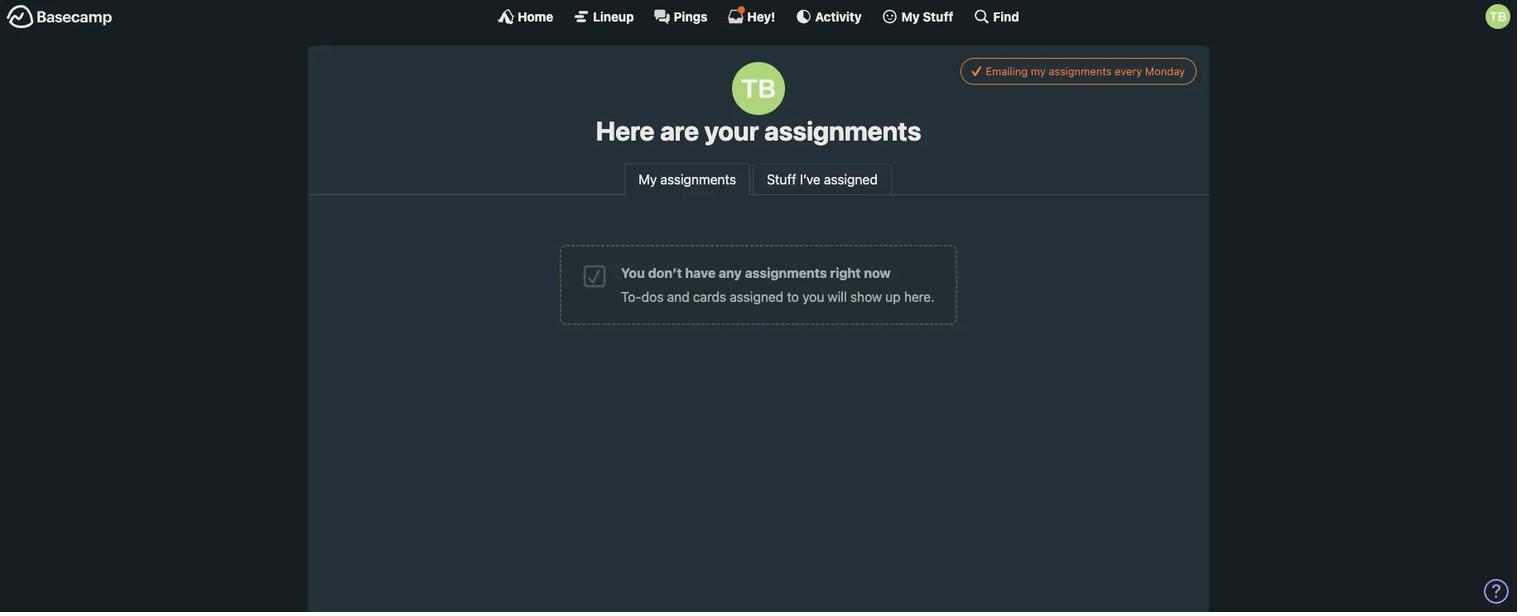 Task type: locate. For each thing, give the bounding box(es) containing it.
my inside dropdown button
[[902, 9, 920, 24]]

my
[[902, 9, 920, 24], [639, 171, 657, 187]]

1 horizontal spatial tim burton image
[[1486, 4, 1511, 29]]

tim burton image
[[1486, 4, 1511, 29], [732, 62, 785, 115]]

assignments right my
[[1049, 65, 1112, 77]]

my right activity on the top
[[902, 9, 920, 24]]

assigned
[[824, 171, 878, 187], [730, 290, 784, 305]]

1 vertical spatial assigned
[[730, 290, 784, 305]]

stuff i've assigned link
[[753, 163, 892, 195]]

stuff left 'find' popup button
[[923, 9, 954, 24]]

1 vertical spatial stuff
[[767, 171, 796, 187]]

lineup link
[[573, 8, 634, 25]]

emailing my assignments every monday button
[[961, 58, 1197, 85]]

monday
[[1145, 65, 1185, 77]]

i've
[[800, 171, 820, 187]]

lineup
[[593, 9, 634, 24]]

my down the here
[[639, 171, 657, 187]]

0 horizontal spatial stuff
[[767, 171, 796, 187]]

to-
[[621, 290, 642, 305]]

1 vertical spatial tim burton image
[[732, 62, 785, 115]]

find
[[993, 9, 1019, 24]]

0 horizontal spatial my
[[639, 171, 657, 187]]

0 horizontal spatial tim burton image
[[732, 62, 785, 115]]

every
[[1115, 65, 1142, 77]]

0 vertical spatial assigned
[[824, 171, 878, 187]]

stuff inside dropdown button
[[923, 9, 954, 24]]

my
[[1031, 65, 1046, 77]]

assignments up stuff i've assigned link
[[764, 115, 921, 147]]

0 vertical spatial stuff
[[923, 9, 954, 24]]

1 vertical spatial my
[[639, 171, 657, 187]]

assigned right i've
[[824, 171, 878, 187]]

cards
[[693, 290, 726, 305]]

assignments
[[1049, 65, 1112, 77], [764, 115, 921, 147], [660, 171, 736, 187], [745, 266, 827, 281]]

any
[[719, 266, 742, 281]]

1 horizontal spatial my
[[902, 9, 920, 24]]

0 horizontal spatial assigned
[[730, 290, 784, 305]]

assignments up to
[[745, 266, 827, 281]]

0 vertical spatial my
[[902, 9, 920, 24]]

assigned down any
[[730, 290, 784, 305]]

1 horizontal spatial assigned
[[824, 171, 878, 187]]

have
[[685, 266, 716, 281]]

stuff left i've
[[767, 171, 796, 187]]

assignments down are
[[660, 171, 736, 187]]

main element
[[0, 0, 1517, 32]]

1 horizontal spatial stuff
[[923, 9, 954, 24]]

right
[[830, 266, 861, 281]]

emailing my assignments every monday
[[986, 65, 1185, 77]]

stuff
[[923, 9, 954, 24], [767, 171, 796, 187]]



Task type: describe. For each thing, give the bounding box(es) containing it.
assignments inside button
[[1049, 65, 1112, 77]]

here
[[596, 115, 655, 147]]

home
[[518, 9, 553, 24]]

my for my stuff
[[902, 9, 920, 24]]

now
[[864, 266, 891, 281]]

are
[[660, 115, 699, 147]]

activity link
[[795, 8, 862, 25]]

and
[[667, 290, 690, 305]]

activity
[[815, 9, 862, 24]]

my assignments link
[[625, 163, 750, 196]]

dos
[[642, 290, 664, 305]]

up
[[885, 290, 901, 305]]

you
[[621, 266, 645, 281]]

assignments inside you don't have any assignments right now to-dos and cards assigned to you will show up here.
[[745, 266, 827, 281]]

hey!
[[747, 9, 775, 24]]

my for my assignments
[[639, 171, 657, 187]]

switch accounts image
[[7, 4, 113, 30]]

hey! button
[[727, 6, 775, 25]]

pings button
[[654, 8, 708, 25]]

my assignments
[[639, 171, 736, 187]]

don't
[[648, 266, 682, 281]]

here.
[[904, 290, 935, 305]]

you don't have any assignments right now to-dos and cards assigned to you will show up here.
[[621, 266, 935, 305]]

will
[[828, 290, 847, 305]]

show
[[850, 290, 882, 305]]

find button
[[973, 8, 1019, 25]]

emailing
[[986, 65, 1028, 77]]

my stuff
[[902, 9, 954, 24]]

assigned inside you don't have any assignments right now to-dos and cards assigned to you will show up here.
[[730, 290, 784, 305]]

your
[[704, 115, 759, 147]]

0 vertical spatial tim burton image
[[1486, 4, 1511, 29]]

stuff i've assigned
[[767, 171, 878, 187]]

here are your assignments
[[596, 115, 921, 147]]

home link
[[498, 8, 553, 25]]

to
[[787, 290, 799, 305]]

pings
[[674, 9, 708, 24]]

my stuff button
[[882, 8, 954, 25]]

you
[[803, 290, 824, 305]]



Task type: vqa. For each thing, say whether or not it's contained in the screenshot.
Terry Turtle Image
no



